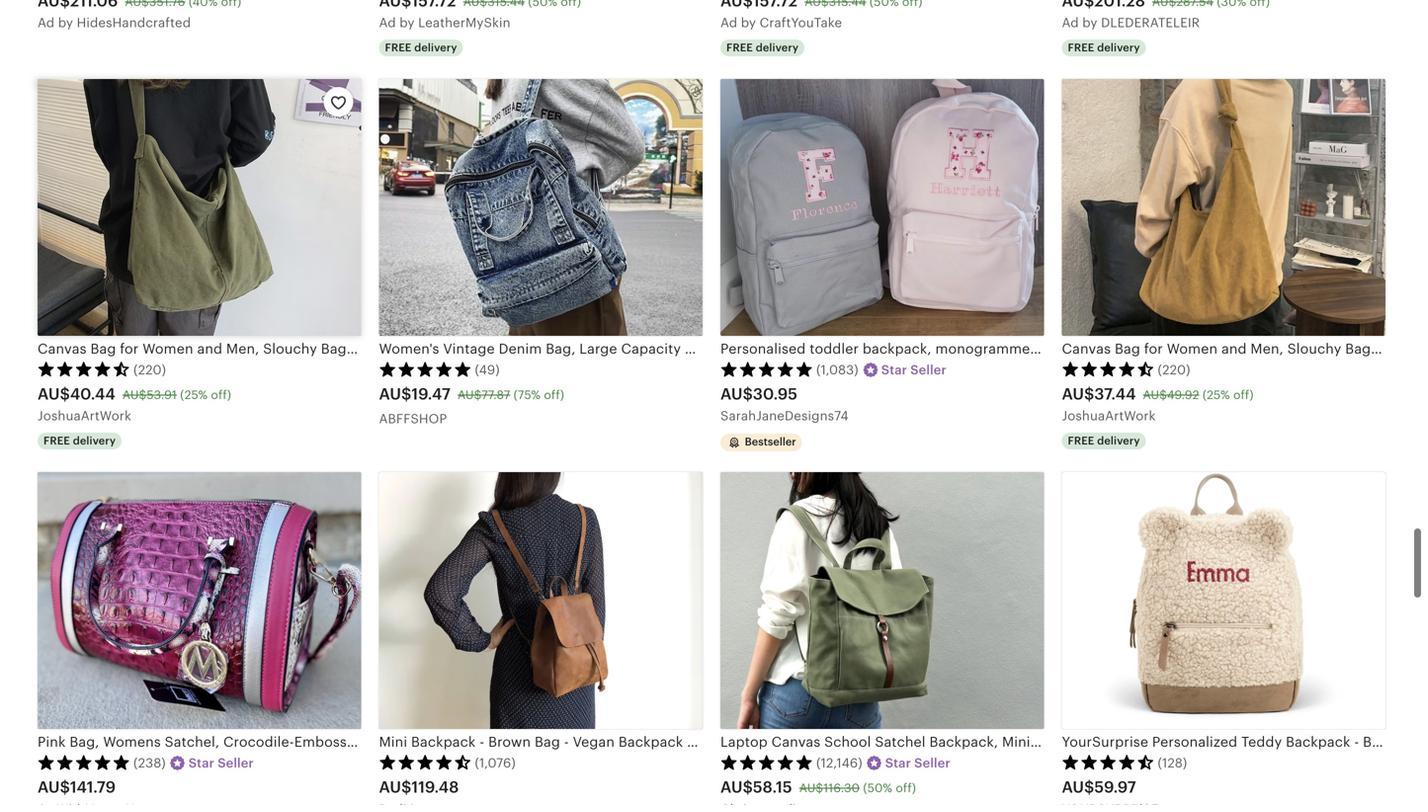 Task type: vqa. For each thing, say whether or not it's contained in the screenshot.
you
no



Task type: locate. For each thing, give the bounding box(es) containing it.
3 bag from the left
[[1406, 654, 1424, 670]]

bag left vegan
[[535, 654, 561, 670]]

teddy
[[1242, 654, 1283, 670]]

5 out of 5 stars image for (1,083)
[[721, 280, 814, 296]]

2 (25% from the left
[[1203, 307, 1231, 321]]

star right (238)
[[189, 675, 215, 690]]

1 - from the left
[[480, 654, 485, 670]]

star up (50%
[[886, 675, 912, 690]]

- up the (1,076) on the left bottom
[[480, 654, 485, 670]]

au$ inside au$ 119.48 redmaus
[[379, 698, 412, 716]]

4.5 out of 5 stars image for 37.44
[[1062, 280, 1155, 296]]

1 horizontal spatial brown
[[817, 654, 859, 670]]

star right (1,083)
[[882, 282, 908, 297]]

30.95
[[753, 305, 798, 322]]

delivery
[[73, 354, 116, 366], [1098, 354, 1141, 366], [73, 748, 116, 760], [414, 748, 457, 760]]

free down 40.44
[[44, 354, 70, 366]]

free delivery down redmaus
[[385, 748, 457, 760]]

backpack right teddy
[[1287, 654, 1351, 670]]

2 brown from the left
[[817, 654, 859, 670]]

1 backpack from the left
[[411, 654, 476, 670]]

free delivery down 40.44
[[44, 354, 116, 366]]

star seller
[[882, 282, 947, 297], [189, 675, 254, 690], [886, 675, 951, 690]]

141.79
[[70, 698, 116, 716]]

backpack up 119.48
[[411, 654, 476, 670]]

2 (220) from the left
[[1158, 282, 1191, 297]]

119.48
[[412, 698, 459, 716]]

korean kawaii cute large capacity student backpacks / school backpacks / laptop backpack / daily backpack / ita backpack / everyday backpack image
[[721, 785, 1045, 806]]

beige
[[1364, 654, 1402, 670]]

1 horizontal spatial (220)
[[1158, 282, 1191, 297]]

brown
[[489, 654, 531, 670], [817, 654, 859, 670]]

(25% right 49.92
[[1203, 307, 1231, 321]]

2 horizontal spatial bag
[[1406, 654, 1424, 670]]

(12,146)
[[817, 675, 863, 690]]

5 out of 5 stars image up 30.95
[[721, 280, 814, 296]]

yoursurprise personalized teddy backpack - beige bag with embroidered name - zip - children image
[[1062, 392, 1386, 649]]

joshuaartwork inside the au$ 40.44 au$ 53.91 (25% off) joshuaartwork
[[38, 328, 132, 343]]

4.5 out of 5 stars image down yoursurprise
[[1062, 674, 1155, 690]]

joshuaartwork down 40.44
[[38, 328, 132, 343]]

mini backpack - brown bag - vegan backpack - convertible bag - brown backpack image
[[379, 392, 703, 649]]

0 horizontal spatial (220)
[[133, 282, 166, 297]]

3 backpack from the left
[[863, 654, 928, 670]]

(220) for 37.44
[[1158, 282, 1191, 297]]

(25% for 37.44
[[1203, 307, 1231, 321]]

(50%
[[864, 701, 893, 714]]

2 backpack from the left
[[619, 654, 684, 670]]

free down artwithhappyheart
[[44, 748, 70, 760]]

free down redmaus
[[385, 748, 412, 760]]

off) right 53.91
[[211, 307, 231, 321]]

53.91
[[147, 307, 177, 321]]

free
[[44, 354, 70, 366], [1068, 354, 1095, 366], [44, 748, 70, 760], [385, 748, 412, 760]]

bestseller
[[745, 355, 797, 367]]

- left beige
[[1355, 654, 1360, 670]]

star seller right (1,083)
[[882, 282, 947, 297]]

- up au$ 58.15 au$ 116.30 (50% off) christystudio
[[808, 654, 813, 670]]

personalized
[[1153, 654, 1238, 670]]

joshuaartwork inside au$ 37.44 au$ 49.92 (25% off) joshuaartwork
[[1062, 328, 1156, 343]]

au$ 141.79 artwithhappyheart
[[38, 698, 160, 736]]

5 out of 5 stars image up 141.79
[[38, 674, 131, 690]]

christystudio
[[721, 722, 805, 736]]

1 horizontal spatial bag
[[779, 654, 804, 670]]

-
[[480, 654, 485, 670], [564, 654, 569, 670], [687, 654, 692, 670], [808, 654, 813, 670], [1355, 654, 1360, 670]]

off) inside au$ 19.47 au$ 77.87 (75% off)
[[544, 307, 565, 321]]

embroidered toddler backpack | custom kids backpack | personalized kids christmas gift | personalized children's backpack | custom baby bag image
[[1062, 785, 1386, 806]]

seller right (1,083)
[[911, 282, 947, 297]]

(25% inside the au$ 40.44 au$ 53.91 (25% off) joshuaartwork
[[180, 307, 208, 321]]

free delivery for 40.44
[[44, 354, 116, 366]]

(25%
[[180, 307, 208, 321], [1203, 307, 1231, 321]]

1 brown from the left
[[489, 654, 531, 670]]

delivery for 40.44
[[73, 354, 116, 366]]

0 horizontal spatial brown
[[489, 654, 531, 670]]

(220) for 40.44
[[133, 282, 166, 297]]

free for 40.44
[[44, 354, 70, 366]]

4.5 out of 5 stars image
[[38, 280, 131, 296], [1062, 280, 1155, 296], [379, 674, 472, 690], [1062, 674, 1155, 690]]

0 horizontal spatial bag
[[535, 654, 561, 670]]

0 horizontal spatial (25%
[[180, 307, 208, 321]]

(128)
[[1158, 675, 1188, 690]]

19.47
[[412, 305, 451, 322]]

off) right 49.92
[[1234, 307, 1254, 321]]

2 bag from the left
[[779, 654, 804, 670]]

joshuaartwork
[[38, 328, 132, 343], [1062, 328, 1156, 343]]

delivery for 37.44
[[1098, 354, 1141, 366]]

au$ inside au$ 19.47 au$ 77.87 (75% off)
[[458, 307, 482, 321]]

(25% inside au$ 37.44 au$ 49.92 (25% off) joshuaartwork
[[1203, 307, 1231, 321]]

4.5 out of 5 stars image up 37.44
[[1062, 280, 1155, 296]]

toddler backpack — preschool kids backpack w plush giraffe stuffed toy small preschool kids backpack — plush christmas gift for boy or girl image
[[379, 785, 703, 806]]

delivery down 40.44
[[73, 354, 116, 366]]

77.87
[[482, 307, 511, 321]]

(220)
[[133, 282, 166, 297], [1158, 282, 1191, 297]]

au$
[[38, 305, 70, 322], [379, 305, 412, 322], [721, 305, 753, 322], [1062, 305, 1095, 322], [122, 307, 147, 321], [458, 307, 482, 321], [1144, 307, 1168, 321], [38, 698, 70, 716], [379, 698, 412, 716], [721, 698, 753, 716], [1062, 698, 1095, 716], [800, 701, 824, 714]]

every day canvas backpack,minimalist bag,luxury bag,large capacity image
[[38, 785, 361, 806]]

star seller right (238)
[[189, 675, 254, 690]]

free delivery
[[44, 354, 116, 366], [1068, 354, 1141, 366], [44, 748, 116, 760], [385, 748, 457, 760]]

bag right beige
[[1406, 654, 1424, 670]]

au$ inside "au$ 30.95 sarahjanedesigns74"
[[721, 305, 753, 322]]

0 horizontal spatial joshuaartwork
[[38, 328, 132, 343]]

5 out of 5 stars image
[[379, 280, 472, 296], [721, 280, 814, 296], [38, 674, 131, 690], [721, 674, 814, 690]]

(220) up 53.91
[[133, 282, 166, 297]]

off) right (75%
[[544, 307, 565, 321]]

1 joshuaartwork from the left
[[38, 328, 132, 343]]

delivery down 37.44
[[1098, 354, 1141, 366]]

free delivery down 37.44
[[1068, 354, 1141, 366]]

1 horizontal spatial joshuaartwork
[[1062, 328, 1156, 343]]

2 joshuaartwork from the left
[[1062, 328, 1156, 343]]

joshuaartwork down 37.44
[[1062, 328, 1156, 343]]

seller
[[911, 282, 947, 297], [218, 675, 254, 690], [915, 675, 951, 690]]

backpack right vegan
[[619, 654, 684, 670]]

seller for 30.95
[[911, 282, 947, 297]]

au$ 119.48 redmaus
[[379, 698, 459, 736]]

(220) up 49.92
[[1158, 282, 1191, 297]]

backpack up (50%
[[863, 654, 928, 670]]

laptop canvas school satchel backpack, minimalist travel rucksack with zipper, leather strap canvas diaper backpack/olive green-no.102 tanya image
[[721, 392, 1045, 649]]

bag up 58.15
[[779, 654, 804, 670]]

1 bag from the left
[[535, 654, 561, 670]]

1 horizontal spatial (25%
[[1203, 307, 1231, 321]]

abffshop
[[379, 331, 447, 346]]

5 - from the left
[[1355, 654, 1360, 670]]

- left convertible
[[687, 654, 692, 670]]

brown up the (1,076) on the left bottom
[[489, 654, 531, 670]]

star seller for 141.79
[[189, 675, 254, 690]]

backpack
[[411, 654, 476, 670], [619, 654, 684, 670], [863, 654, 928, 670], [1287, 654, 1351, 670]]

off)
[[211, 307, 231, 321], [544, 307, 565, 321], [1234, 307, 1254, 321], [896, 701, 917, 714]]

off) inside au$ 37.44 au$ 49.92 (25% off) joshuaartwork
[[1234, 307, 1254, 321]]

star
[[882, 282, 908, 297], [189, 675, 215, 690], [886, 675, 912, 690]]

personalised toddler backpack, monogrammed bag, mini nursery bag, girls school bag, boys personalised backpack, birthday gift, fast delivery image
[[721, 0, 1045, 255]]

4.5 out of 5 stars image up 119.48
[[379, 674, 472, 690]]

delivery down artwithhappyheart
[[73, 748, 116, 760]]

brown up (12,146)
[[817, 654, 859, 670]]

au$ 30.95 sarahjanedesigns74
[[721, 305, 849, 343]]

5 out of 5 stars image up 19.47
[[379, 280, 472, 296]]

delivery down redmaus
[[414, 748, 457, 760]]

(25% right 53.91
[[180, 307, 208, 321]]

free for 119.48
[[385, 748, 412, 760]]

37.44
[[1095, 305, 1137, 322]]

free down au$ 37.44 au$ 49.92 (25% off) joshuaartwork
[[1068, 354, 1095, 366]]

- left vegan
[[564, 654, 569, 670]]

1 (220) from the left
[[133, 282, 166, 297]]

off) right (50%
[[896, 701, 917, 714]]

5 out of 5 stars image up 58.15
[[721, 674, 814, 690]]

off) inside au$ 58.15 au$ 116.30 (50% off) christystudio
[[896, 701, 917, 714]]

bag
[[535, 654, 561, 670], [779, 654, 804, 670], [1406, 654, 1424, 670]]

off) inside the au$ 40.44 au$ 53.91 (25% off) joshuaartwork
[[211, 307, 231, 321]]

1 (25% from the left
[[180, 307, 208, 321]]

4.5 out of 5 stars image up 40.44
[[38, 280, 131, 296]]

off) for 19.47
[[544, 307, 565, 321]]

seller for 141.79
[[218, 675, 254, 690]]

(1,076)
[[475, 675, 516, 690]]

sarahjanedesigns74
[[721, 328, 849, 343]]

4 backpack from the left
[[1287, 654, 1351, 670]]

(238)
[[133, 675, 166, 690]]

free delivery down artwithhappyheart
[[44, 748, 116, 760]]

free delivery for 37.44
[[1068, 354, 1141, 366]]

seller right (238)
[[218, 675, 254, 690]]



Task type: describe. For each thing, give the bounding box(es) containing it.
5 out of 5 stars image for (12,146)
[[721, 674, 814, 690]]

canvas bag for women and men, slouchy bag, personalized shoulder bags, classic style messenger bag, casual tote eco crossbody bag image
[[1062, 0, 1386, 255]]

off) for 37.44
[[1234, 307, 1254, 321]]

yoursurprlse
[[1062, 722, 1159, 736]]

(1,083)
[[817, 282, 859, 297]]

au$ inside 'au$ 141.79 artwithhappyheart'
[[38, 698, 70, 716]]

59.97
[[1095, 698, 1137, 716]]

off) for 58.15
[[896, 701, 917, 714]]

canvas bag for women and men, slouchy bag, personalized shoulder bags, messenger bag, travel bags, casual tote female eco crossbody bag image
[[38, 0, 361, 255]]

au$ inside 'au$ 59.97 yoursurprlse'
[[1062, 698, 1095, 716]]

(75%
[[514, 307, 541, 321]]

5 out of 5 stars image for (238)
[[38, 674, 131, 690]]

au$ 59.97 yoursurprlse
[[1062, 698, 1159, 736]]

free for 37.44
[[1068, 354, 1095, 366]]

free for 141.79
[[44, 748, 70, 760]]

star seller for 30.95
[[882, 282, 947, 297]]

convertible
[[696, 654, 775, 670]]

4.5 out of 5 stars image for 119.48
[[379, 674, 472, 690]]

star for 141.79
[[189, 675, 215, 690]]

star for 30.95
[[882, 282, 908, 297]]

artwithhappyheart
[[38, 722, 160, 736]]

mini
[[379, 654, 408, 670]]

delivery for 141.79
[[73, 748, 116, 760]]

58.15
[[753, 698, 793, 716]]

49.92
[[1168, 307, 1200, 321]]

(49)
[[475, 282, 500, 297]]

116.30
[[824, 701, 860, 714]]

(25% for 40.44
[[180, 307, 208, 321]]

women's vintage denim bag, large capacity backpacks, campus school bag, denim travel backpack, laptop backpacks, daily casual denim backpack image
[[379, 0, 703, 255]]

au$ 37.44 au$ 49.92 (25% off) joshuaartwork
[[1062, 305, 1254, 343]]

au$ 40.44 au$ 53.91 (25% off) joshuaartwork
[[38, 305, 231, 343]]

free delivery for 119.48
[[385, 748, 457, 760]]

2 - from the left
[[564, 654, 569, 670]]

5 out of 5 stars image for (49)
[[379, 280, 472, 296]]

mini backpack - brown bag - vegan backpack - convertible bag - brown backpack
[[379, 654, 928, 670]]

free delivery for 141.79
[[44, 748, 116, 760]]

40.44
[[70, 305, 116, 322]]

4 - from the left
[[808, 654, 813, 670]]

delivery for 119.48
[[414, 748, 457, 760]]

joshuaartwork for 37.44
[[1062, 328, 1156, 343]]

au$ 58.15 au$ 116.30 (50% off) christystudio
[[721, 698, 917, 736]]

seller right (12,146)
[[915, 675, 951, 690]]

4.5 out of 5 stars image for 40.44
[[38, 280, 131, 296]]

joshuaartwork for 40.44
[[38, 328, 132, 343]]

off) for 40.44
[[211, 307, 231, 321]]

au$ 19.47 au$ 77.87 (75% off)
[[379, 305, 565, 322]]

3 - from the left
[[687, 654, 692, 670]]

yoursurprise personalized teddy backpack - beige bag
[[1062, 654, 1424, 670]]

yoursurprise
[[1062, 654, 1149, 670]]

vegan
[[573, 654, 615, 670]]

redmaus
[[379, 722, 436, 736]]

star seller up (50%
[[886, 675, 951, 690]]

pink bag, womens satchel, crocodile-embossed satchel, pink handbag, fushia crossbody, mkf pink purse, snakeskin vegan leather image
[[38, 392, 361, 649]]



